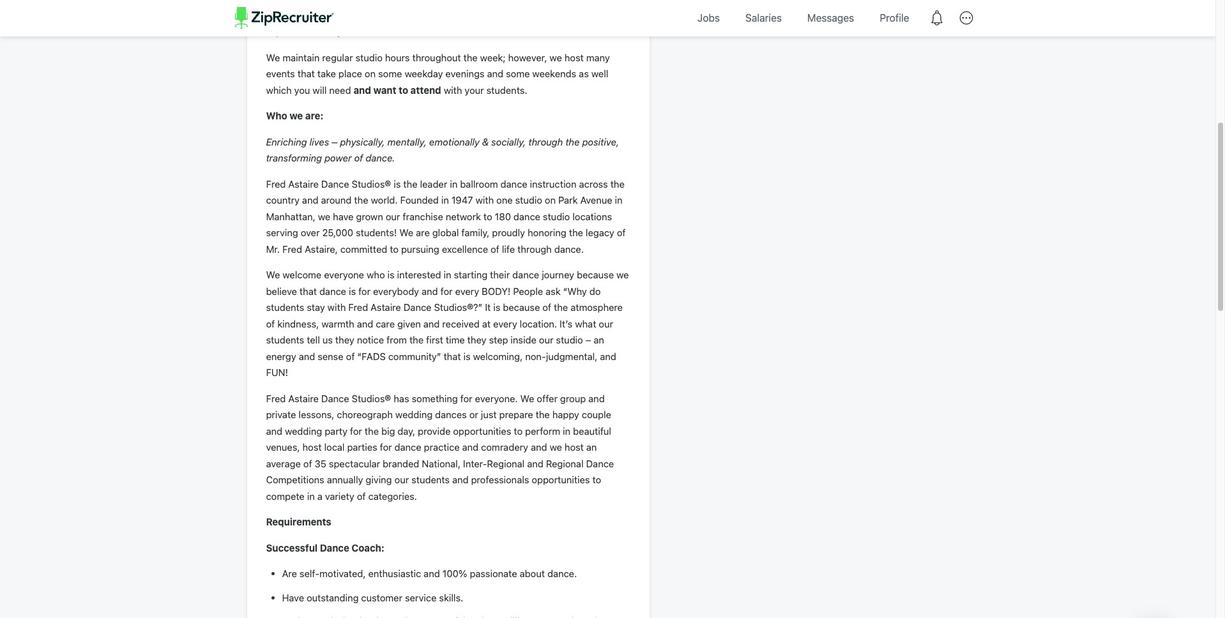 Task type: locate. For each thing, give the bounding box(es) containing it.
astaire up lessons,
[[288, 393, 319, 404]]

fun!
[[266, 367, 288, 378]]

1 some from the left
[[378, 68, 402, 79]]

franchise
[[403, 211, 443, 222]]

0 horizontal spatial some
[[378, 68, 402, 79]]

warmth
[[322, 318, 354, 330]]

variety
[[325, 491, 354, 502]]

successful
[[266, 542, 318, 554]]

mentally,
[[388, 136, 427, 148]]

students up energy
[[266, 334, 304, 346]]

life
[[502, 243, 515, 255]]

evenings
[[446, 68, 485, 79]]

an down beautiful
[[586, 442, 597, 453]]

on down instruction
[[545, 194, 556, 206]]

35
[[315, 458, 326, 470]]

1 horizontal spatial regional
[[546, 458, 584, 470]]

they right "us"
[[335, 334, 355, 346]]

positive,
[[582, 136, 619, 148]]

received
[[442, 318, 480, 330]]

1 vertical spatial astaire
[[371, 302, 401, 313]]

we welcome everyone who is interested in starting their dance journey because we believe that dance is for everybody and for every body! people ask "why do students stay with fred astaire dance studios®?" it is because of the atmosphere of kindness, warmth and care given and received at every location. it's what our students tell us they notice from the first time they step inside our studio – an energy and sense of "fads community" that is welcoming, non-judgmental, and fun!
[[266, 269, 629, 378]]

through inside fred astaire dance studios® is the leader in ballroom dance instruction across the country and around the world. founded in 1947 with one studio on park avenue in manhattan, we have grown our franchise network to 180 dance studio locations serving over 25,000 students! we are global family, proudly honoring the legacy of mr. fred astaire, committed to pursuing excellence of life through dance.
[[518, 243, 552, 255]]

the up community"
[[410, 334, 424, 346]]

park
[[558, 194, 578, 206]]

the up perform
[[536, 409, 550, 421]]

1 horizontal spatial they
[[467, 334, 487, 346]]

we up events
[[266, 52, 280, 63]]

1 vertical spatial –
[[586, 334, 591, 346]]

studios® for is
[[352, 178, 391, 190]]

our down world.
[[386, 211, 400, 222]]

in left 1947
[[441, 194, 449, 206]]

ballroom
[[460, 178, 498, 190]]

emotionally
[[429, 136, 480, 148]]

are
[[416, 227, 430, 239]]

jobs
[[698, 12, 720, 24]]

the down locations
[[569, 227, 583, 239]]

0 vertical spatial with
[[444, 84, 462, 96]]

that up you
[[298, 68, 315, 79]]

with down the evenings
[[444, 84, 462, 96]]

for up or
[[460, 393, 473, 404]]

they down at
[[467, 334, 487, 346]]

some up want
[[378, 68, 402, 79]]

dance up around
[[321, 178, 349, 190]]

0 vertical spatial through
[[529, 136, 563, 148]]

0 vertical spatial every
[[455, 286, 479, 297]]

we left have
[[318, 211, 330, 222]]

we inside we maintain regular studio hours throughout the week; however, we host many events that take place on some weekday evenings and some weekends as well which you will need
[[266, 52, 280, 63]]

attend
[[411, 84, 441, 96]]

0 vertical spatial students
[[266, 302, 304, 313]]

0 vertical spatial studios®
[[352, 178, 391, 190]]

studio
[[356, 52, 383, 63], [515, 194, 542, 206], [543, 211, 570, 222], [556, 334, 583, 346]]

0 horizontal spatial on
[[365, 68, 376, 79]]

0 horizontal spatial wedding
[[285, 425, 322, 437]]

every down the starting
[[455, 286, 479, 297]]

founded
[[400, 194, 439, 206]]

"why
[[563, 286, 587, 297]]

"fads
[[357, 351, 386, 362]]

regional down the comradery
[[487, 458, 525, 470]]

fred
[[266, 178, 286, 190], [282, 243, 302, 255], [348, 302, 368, 313], [266, 393, 286, 404]]

choreograph
[[337, 409, 393, 421]]

students inside fred astaire dance studios® has something for everyone. we offer group and private lessons, choreograph wedding dances or just prepare the happy couple and wedding party for the big day, provide opportunities to perform in beautiful venues, host local parties for dance practice and comradery and we host an average of 35 spectacular branded national, inter-regional and regional dance competitions annually giving our students and professionals opportunities to compete in a variety of categories.
[[412, 474, 450, 486]]

1 horizontal spatial –
[[586, 334, 591, 346]]

dance up people
[[513, 269, 539, 281]]

every up 'step' on the left
[[493, 318, 517, 330]]

0 vertical spatial that
[[298, 68, 315, 79]]

everyone
[[324, 269, 364, 281]]

dance up 'given'
[[404, 302, 432, 313]]

dance down day,
[[395, 442, 422, 453]]

0 vertical spatial on
[[365, 68, 376, 79]]

– inside the enriching lives – physically, mentally, emotionally & socially, through the positive, transforming power of dance.
[[332, 136, 338, 148]]

host up as
[[565, 52, 584, 63]]

our down branded
[[395, 474, 409, 486]]

in left the starting
[[444, 269, 451, 281]]

1 vertical spatial wedding
[[285, 425, 322, 437]]

something
[[412, 393, 458, 404]]

through down the honoring
[[518, 243, 552, 255]]

dance. down physically,
[[366, 152, 395, 164]]

is right who
[[388, 269, 395, 281]]

0 vertical spatial an
[[594, 334, 604, 346]]

dance up one
[[501, 178, 528, 190]]

every
[[455, 286, 479, 297], [493, 318, 517, 330]]

studios®?"
[[434, 302, 483, 313]]

1 vertical spatial an
[[586, 442, 597, 453]]

to down prepare
[[514, 425, 523, 437]]

week;
[[480, 52, 506, 63]]

who
[[367, 269, 385, 281]]

we inside the we welcome everyone who is interested in starting their dance journey because we believe that dance is for everybody and for every body! people ask "why do students stay with fred astaire dance studios®?" it is because of the atmosphere of kindness, warmth and care given and received at every location. it's what our students tell us they notice from the first time they step inside our studio – an energy and sense of "fads community" that is welcoming, non-judgmental, and fun!
[[266, 269, 280, 281]]

is right it
[[493, 302, 501, 313]]

studios® up choreograph
[[352, 393, 391, 404]]

to right want
[[399, 84, 408, 96]]

host down beautiful
[[565, 442, 584, 453]]

coach:
[[352, 542, 385, 554]]

take
[[317, 68, 336, 79]]

regional down perform
[[546, 458, 584, 470]]

who we are:
[[266, 110, 324, 122]]

studios® inside fred astaire dance studios® has something for everyone. we offer group and private lessons, choreograph wedding dances or just prepare the happy couple and wedding party for the big day, provide opportunities to perform in beautiful venues, host local parties for dance practice and comradery and we host an average of 35 spectacular branded national, inter-regional and regional dance competitions annually giving our students and professionals opportunities to compete in a variety of categories.
[[352, 393, 391, 404]]

1 horizontal spatial some
[[506, 68, 530, 79]]

1 vertical spatial dance.
[[554, 243, 584, 255]]

an down what
[[594, 334, 604, 346]]

we left are
[[400, 227, 414, 239]]

community"
[[388, 351, 441, 362]]

many
[[586, 52, 610, 63]]

0 vertical spatial –
[[332, 136, 338, 148]]

the left "positive,"
[[566, 136, 580, 148]]

wedding up day,
[[395, 409, 433, 421]]

your
[[465, 84, 484, 96]]

0 vertical spatial astaire
[[288, 178, 319, 190]]

journey
[[542, 269, 574, 281]]

1 horizontal spatial on
[[545, 194, 556, 206]]

astaire for and
[[288, 178, 319, 190]]

we
[[266, 52, 280, 63], [400, 227, 414, 239], [266, 269, 280, 281], [520, 393, 534, 404]]

dance inside fred astaire dance studios® has something for everyone. we offer group and private lessons, choreograph wedding dances or just prepare the happy couple and wedding party for the big day, provide opportunities to perform in beautiful venues, host local parties for dance practice and comradery and we host an average of 35 spectacular branded national, inter-regional and regional dance competitions annually giving our students and professionals opportunities to compete in a variety of categories.
[[395, 442, 422, 453]]

2 they from the left
[[467, 334, 487, 346]]

2 vertical spatial dance.
[[548, 568, 577, 580]]

we up weekends
[[550, 52, 562, 63]]

0 horizontal spatial with
[[328, 302, 346, 313]]

0 vertical spatial dance.
[[366, 152, 395, 164]]

1 vertical spatial on
[[545, 194, 556, 206]]

0 vertical spatial opportunities
[[453, 425, 511, 437]]

committed
[[340, 243, 387, 255]]

the up founded
[[403, 178, 418, 190]]

with up the warmth
[[328, 302, 346, 313]]

our inside fred astaire dance studios® has something for everyone. we offer group and private lessons, choreograph wedding dances or just prepare the happy couple and wedding party for the big day, provide opportunities to perform in beautiful venues, host local parties for dance practice and comradery and we host an average of 35 spectacular branded national, inter-regional and regional dance competitions annually giving our students and professionals opportunities to compete in a variety of categories.
[[395, 474, 409, 486]]

time
[[446, 334, 465, 346]]

1 regional from the left
[[487, 458, 525, 470]]

studios® inside fred astaire dance studios® is the leader in ballroom dance instruction across the country and around the world. founded in 1947 with one studio on park avenue in manhattan, we have grown our franchise network to 180 dance studio locations serving over 25,000 students! we are global family, proudly honoring the legacy of mr. fred astaire, committed to pursuing excellence of life through dance.
[[352, 178, 391, 190]]

0 horizontal spatial because
[[503, 302, 540, 313]]

dance
[[321, 178, 349, 190], [404, 302, 432, 313], [321, 393, 349, 404], [586, 458, 614, 470], [320, 542, 349, 554]]

2 vertical spatial students
[[412, 474, 450, 486]]

of right legacy
[[617, 227, 626, 239]]

we up "atmosphere"
[[617, 269, 629, 281]]

grown
[[356, 211, 383, 222]]

we inside fred astaire dance studios® has something for everyone. we offer group and private lessons, choreograph wedding dances or just prepare the happy couple and wedding party for the big day, provide opportunities to perform in beautiful venues, host local parties for dance practice and comradery and we host an average of 35 spectacular branded national, inter-regional and regional dance competitions annually giving our students and professionals opportunities to compete in a variety of categories.
[[550, 442, 562, 453]]

2 horizontal spatial with
[[476, 194, 494, 206]]

1 horizontal spatial wedding
[[395, 409, 433, 421]]

an
[[594, 334, 604, 346], [586, 442, 597, 453]]

because down people
[[503, 302, 540, 313]]

on right place
[[365, 68, 376, 79]]

host inside we maintain regular studio hours throughout the week; however, we host many events that take place on some weekday evenings and some weekends as well which you will need
[[565, 52, 584, 63]]

couple
[[582, 409, 611, 421]]

fred up the warmth
[[348, 302, 368, 313]]

menu image
[[952, 3, 981, 33]]

salaries link
[[736, 0, 792, 36]]

with down 'ballroom'
[[476, 194, 494, 206]]

we inside fred astaire dance studios® is the leader in ballroom dance instruction across the country and around the world. founded in 1947 with one studio on park avenue in manhattan, we have grown our franchise network to 180 dance studio locations serving over 25,000 students! we are global family, proudly honoring the legacy of mr. fred astaire, committed to pursuing excellence of life through dance.
[[318, 211, 330, 222]]

students
[[266, 302, 304, 313], [266, 334, 304, 346], [412, 474, 450, 486]]

through
[[529, 136, 563, 148], [518, 243, 552, 255]]

locations
[[573, 211, 612, 222]]

– right lives
[[332, 136, 338, 148]]

that down welcome
[[300, 286, 317, 297]]

0 horizontal spatial they
[[335, 334, 355, 346]]

a
[[317, 491, 323, 502]]

0 horizontal spatial –
[[332, 136, 338, 148]]

interested
[[397, 269, 441, 281]]

0 horizontal spatial every
[[455, 286, 479, 297]]

on
[[365, 68, 376, 79], [545, 194, 556, 206]]

private
[[266, 409, 296, 421]]

0 vertical spatial because
[[577, 269, 614, 281]]

of left the life
[[491, 243, 500, 255]]

socially,
[[491, 136, 526, 148]]

because
[[577, 269, 614, 281], [503, 302, 540, 313]]

is
[[394, 178, 401, 190], [388, 269, 395, 281], [349, 286, 356, 297], [493, 302, 501, 313], [464, 351, 471, 362]]

group
[[560, 393, 586, 404]]

and want to attend with your students.
[[354, 84, 528, 96]]

2 vertical spatial that
[[444, 351, 461, 362]]

maintain
[[283, 52, 320, 63]]

1 studios® from the top
[[352, 178, 391, 190]]

competitions
[[266, 474, 324, 486]]

professionals
[[471, 474, 529, 486]]

giving
[[366, 474, 392, 486]]

about
[[520, 568, 545, 580]]

has
[[394, 393, 409, 404]]

2 studios® from the top
[[352, 393, 391, 404]]

1 vertical spatial that
[[300, 286, 317, 297]]

or
[[469, 409, 478, 421]]

want
[[373, 84, 396, 96]]

dance. right about
[[548, 568, 577, 580]]

are:
[[305, 110, 324, 122]]

as
[[579, 68, 589, 79]]

because up do
[[577, 269, 614, 281]]

family,
[[462, 227, 490, 239]]

astaire up care
[[371, 302, 401, 313]]

the left big
[[365, 425, 379, 437]]

on inside fred astaire dance studios® is the leader in ballroom dance instruction across the country and around the world. founded in 1947 with one studio on park avenue in manhattan, we have grown our franchise network to 180 dance studio locations serving over 25,000 students! we are global family, proudly honoring the legacy of mr. fred astaire, committed to pursuing excellence of life through dance.
[[545, 194, 556, 206]]

students down the believe
[[266, 302, 304, 313]]

astaire inside fred astaire dance studios® has something for everyone. we offer group and private lessons, choreograph wedding dances or just prepare the happy couple and wedding party for the big day, provide opportunities to perform in beautiful venues, host local parties for dance practice and comradery and we host an average of 35 spectacular branded national, inter-regional and regional dance competitions annually giving our students and professionals opportunities to compete in a variety of categories.
[[288, 393, 319, 404]]

1 vertical spatial because
[[503, 302, 540, 313]]

studio inside we maintain regular studio hours throughout the week; however, we host many events that take place on some weekday evenings and some weekends as well which you will need
[[356, 52, 383, 63]]

dance right 180
[[514, 211, 541, 222]]

1 horizontal spatial because
[[577, 269, 614, 281]]

jobs link
[[688, 0, 730, 36]]

dance up lessons,
[[321, 393, 349, 404]]

well
[[592, 68, 609, 79]]

1 vertical spatial with
[[476, 194, 494, 206]]

fred up "private" on the left bottom of page
[[266, 393, 286, 404]]

astaire up 'country' at the left
[[288, 178, 319, 190]]

we maintain regular studio hours throughout the week; however, we host many events that take place on some weekday evenings and some weekends as well which you will need
[[266, 52, 610, 96]]

0 horizontal spatial regional
[[487, 458, 525, 470]]

host up 35
[[303, 442, 322, 453]]

place
[[339, 68, 362, 79]]

we down perform
[[550, 442, 562, 453]]

some down however,
[[506, 68, 530, 79]]

1 vertical spatial through
[[518, 243, 552, 255]]

studio up judgmental,
[[556, 334, 583, 346]]

in
[[450, 178, 458, 190], [441, 194, 449, 206], [615, 194, 623, 206], [444, 269, 451, 281], [563, 425, 571, 437], [307, 491, 315, 502]]

requirements
[[266, 516, 331, 528]]

2 vertical spatial with
[[328, 302, 346, 313]]

fred astaire dance studios® has something for everyone. we offer group and private lessons, choreograph wedding dances or just prepare the happy couple and wedding party for the big day, provide opportunities to perform in beautiful venues, host local parties for dance practice and comradery and we host an average of 35 spectacular branded national, inter-regional and regional dance competitions annually giving our students and professionals opportunities to compete in a variety of categories.
[[266, 393, 614, 502]]

is up world.
[[394, 178, 401, 190]]

studio up place
[[356, 52, 383, 63]]

for up parties
[[350, 425, 362, 437]]

1 vertical spatial opportunities
[[532, 474, 590, 486]]

day,
[[398, 425, 415, 437]]

of inside the enriching lives – physically, mentally, emotionally & socially, through the positive, transforming power of dance.
[[354, 152, 363, 164]]

from
[[387, 334, 407, 346]]

happy
[[553, 409, 579, 421]]

2 vertical spatial astaire
[[288, 393, 319, 404]]

1 vertical spatial every
[[493, 318, 517, 330]]

astaire inside fred astaire dance studios® is the leader in ballroom dance instruction across the country and around the world. founded in 1947 with one studio on park avenue in manhattan, we have grown our franchise network to 180 dance studio locations serving over 25,000 students! we are global family, proudly honoring the legacy of mr. fred astaire, committed to pursuing excellence of life through dance.
[[288, 178, 319, 190]]

have outstanding customer service skills.
[[282, 592, 463, 604]]

opportunities
[[453, 425, 511, 437], [532, 474, 590, 486]]

hours
[[385, 52, 410, 63]]

ziprecruiter image
[[235, 7, 334, 29]]

astaire inside the we welcome everyone who is interested in starting their dance journey because we believe that dance is for everybody and for every body! people ask "why do students stay with fred astaire dance studios®?" it is because of the atmosphere of kindness, warmth and care given and received at every location. it's what our students tell us they notice from the first time they step inside our studio – an energy and sense of "fads community" that is welcoming, non-judgmental, and fun!
[[371, 302, 401, 313]]

passionate
[[470, 568, 517, 580]]

1 they from the left
[[335, 334, 355, 346]]

that down time
[[444, 351, 461, 362]]

we left 'are:'
[[290, 110, 303, 122]]

we
[[550, 52, 562, 63], [290, 110, 303, 122], [318, 211, 330, 222], [617, 269, 629, 281], [550, 442, 562, 453]]

wedding
[[395, 409, 433, 421], [285, 425, 322, 437]]

which
[[266, 84, 292, 96]]

dance. down the honoring
[[554, 243, 584, 255]]

studios® up world.
[[352, 178, 391, 190]]

fred down serving
[[282, 243, 302, 255]]

outstanding
[[307, 592, 359, 604]]

through right socially,
[[529, 136, 563, 148]]

opportunities down just
[[453, 425, 511, 437]]

students down 'national,'
[[412, 474, 450, 486]]

wedding down lessons,
[[285, 425, 322, 437]]

messages link
[[798, 0, 864, 36]]

1 vertical spatial studios®
[[352, 393, 391, 404]]

we up prepare
[[520, 393, 534, 404]]

parties
[[347, 442, 377, 453]]

who
[[266, 110, 287, 122]]



Task type: vqa. For each thing, say whether or not it's contained in the screenshot.
city, state or postal code text box
no



Task type: describe. For each thing, give the bounding box(es) containing it.
notifications image
[[922, 3, 952, 33]]

enthusiastic
[[368, 568, 421, 580]]

manhattan,
[[266, 211, 315, 222]]

dance down everyone
[[319, 286, 346, 297]]

customer
[[361, 592, 403, 604]]

around
[[321, 194, 352, 206]]

stay
[[307, 302, 325, 313]]

1 horizontal spatial every
[[493, 318, 517, 330]]

starting
[[454, 269, 488, 281]]

we inside fred astaire dance studios® is the leader in ballroom dance instruction across the country and around the world. founded in 1947 with one studio on park avenue in manhattan, we have grown our franchise network to 180 dance studio locations serving over 25,000 students! we are global family, proudly honoring the legacy of mr. fred astaire, committed to pursuing excellence of life through dance.
[[400, 227, 414, 239]]

motivated,
[[320, 568, 366, 580]]

big
[[381, 425, 395, 437]]

mr.
[[266, 243, 280, 255]]

our inside fred astaire dance studios® is the leader in ballroom dance instruction across the country and around the world. founded in 1947 with one studio on park avenue in manhattan, we have grown our franchise network to 180 dance studio locations serving over 25,000 students! we are global family, proudly honoring the legacy of mr. fred astaire, committed to pursuing excellence of life through dance.
[[386, 211, 400, 222]]

dance. inside fred astaire dance studios® is the leader in ballroom dance instruction across the country and around the world. founded in 1947 with one studio on park avenue in manhattan, we have grown our franchise network to 180 dance studio locations serving over 25,000 students! we are global family, proudly honoring the legacy of mr. fred astaire, committed to pursuing excellence of life through dance.
[[554, 243, 584, 255]]

0 vertical spatial wedding
[[395, 409, 433, 421]]

body!
[[482, 286, 511, 297]]

we inside we maintain regular studio hours throughout the week; however, we host many events that take place on some weekday evenings and some weekends as well which you will need
[[550, 52, 562, 63]]

and inside fred astaire dance studios® is the leader in ballroom dance instruction across the country and around the world. founded in 1947 with one studio on park avenue in manhattan, we have grown our franchise network to 180 dance studio locations serving over 25,000 students! we are global family, proudly honoring the legacy of mr. fred astaire, committed to pursuing excellence of life through dance.
[[302, 194, 319, 206]]

events
[[266, 68, 295, 79]]

dance inside the we welcome everyone who is interested in starting their dance journey because we believe that dance is for everybody and for every body! people ask "why do students stay with fred astaire dance studios®?" it is because of the atmosphere of kindness, warmth and care given and received at every location. it's what our students tell us they notice from the first time they step inside our studio – an energy and sense of "fads community" that is welcoming, non-judgmental, and fun!
[[404, 302, 432, 313]]

inside
[[511, 334, 537, 346]]

fred up 'country' at the left
[[266, 178, 286, 190]]

of down ask
[[543, 302, 551, 313]]

will
[[313, 84, 327, 96]]

fred inside fred astaire dance studios® has something for everyone. we offer group and private lessons, choreograph wedding dances or just prepare the happy couple and wedding party for the big day, provide opportunities to perform in beautiful venues, host local parties for dance practice and comradery and we host an average of 35 spectacular branded national, inter-regional and regional dance competitions annually giving our students and professionals opportunities to compete in a variety of categories.
[[266, 393, 286, 404]]

dance up motivated,
[[320, 542, 349, 554]]

inter-
[[463, 458, 487, 470]]

the inside we maintain regular studio hours throughout the week; however, we host many events that take place on some weekday evenings and some weekends as well which you will need
[[464, 52, 478, 63]]

weekends
[[533, 68, 576, 79]]

that inside we maintain regular studio hours throughout the week; however, we host many events that take place on some weekday evenings and some weekends as well which you will need
[[298, 68, 315, 79]]

energy
[[266, 351, 296, 362]]

of left kindness,
[[266, 318, 275, 330]]

over
[[301, 227, 320, 239]]

categories.
[[368, 491, 417, 502]]

and inside we maintain regular studio hours throughout the week; however, we host many events that take place on some weekday evenings and some weekends as well which you will need
[[487, 68, 504, 79]]

party
[[325, 425, 348, 437]]

believe
[[266, 286, 297, 297]]

we inside fred astaire dance studios® has something for everyone. we offer group and private lessons, choreograph wedding dances or just prepare the happy couple and wedding party for the big day, provide opportunities to perform in beautiful venues, host local parties for dance practice and comradery and we host an average of 35 spectacular branded national, inter-regional and regional dance competitions annually giving our students and professionals opportunities to compete in a variety of categories.
[[520, 393, 534, 404]]

to left 180
[[484, 211, 492, 222]]

fred astaire dance studios® is the leader in ballroom dance instruction across the country and around the world. founded in 1947 with one studio on park avenue in manhattan, we have grown our franchise network to 180 dance studio locations serving over 25,000 students! we are global family, proudly honoring the legacy of mr. fred astaire, committed to pursuing excellence of life through dance.
[[266, 178, 626, 255]]

is down time
[[464, 351, 471, 362]]

transforming
[[266, 152, 322, 164]]

studio up the honoring
[[543, 211, 570, 222]]

legacy
[[586, 227, 615, 239]]

of right sense
[[346, 351, 355, 362]]

we inside the we welcome everyone who is interested in starting their dance journey because we believe that dance is for everybody and for every body! people ask "why do students stay with fred astaire dance studios®?" it is because of the atmosphere of kindness, warmth and care given and received at every location. it's what our students tell us they notice from the first time they step inside our studio – an energy and sense of "fads community" that is welcoming, non-judgmental, and fun!
[[617, 269, 629, 281]]

everybody
[[373, 286, 419, 297]]

the inside the enriching lives – physically, mentally, emotionally & socially, through the positive, transforming power of dance.
[[566, 136, 580, 148]]

the up it's
[[554, 302, 568, 313]]

to down beautiful
[[593, 474, 601, 486]]

branded
[[383, 458, 419, 470]]

salaries
[[746, 12, 782, 24]]

lives
[[310, 136, 329, 148]]

what
[[575, 318, 596, 330]]

the up the grown
[[354, 194, 368, 206]]

lessons,
[[299, 409, 334, 421]]

dances
[[435, 409, 467, 421]]

enriching lives – physically, mentally, emotionally & socially, through the positive, transforming power of dance.
[[266, 136, 619, 164]]

in up 1947
[[450, 178, 458, 190]]

for down big
[[380, 442, 392, 453]]

the right 'across'
[[611, 178, 625, 190]]

world.
[[371, 194, 398, 206]]

astaire,
[[305, 243, 338, 255]]

our down location.
[[539, 334, 554, 346]]

with inside the we welcome everyone who is interested in starting their dance journey because we believe that dance is for everybody and for every body! people ask "why do students stay with fred astaire dance studios®?" it is because of the atmosphere of kindness, warmth and care given and received at every location. it's what our students tell us they notice from the first time they step inside our studio – an energy and sense of "fads community" that is welcoming, non-judgmental, and fun!
[[328, 302, 346, 313]]

through inside the enriching lives – physically, mentally, emotionally & socially, through the positive, transforming power of dance.
[[529, 136, 563, 148]]

dance. inside the enriching lives – physically, mentally, emotionally & socially, through the positive, transforming power of dance.
[[366, 152, 395, 164]]

self-
[[300, 568, 320, 580]]

studios® for has
[[352, 393, 391, 404]]

comradery
[[481, 442, 528, 453]]

our down "atmosphere"
[[599, 318, 613, 330]]

an inside the we welcome everyone who is interested in starting their dance journey because we believe that dance is for everybody and for every body! people ask "why do students stay with fred astaire dance studios®?" it is because of the atmosphere of kindness, warmth and care given and received at every location. it's what our students tell us they notice from the first time they step inside our studio – an energy and sense of "fads community" that is welcoming, non-judgmental, and fun!
[[594, 334, 604, 346]]

for down who
[[358, 286, 371, 297]]

to down students!
[[390, 243, 399, 255]]

ask
[[546, 286, 561, 297]]

1 horizontal spatial with
[[444, 84, 462, 96]]

astaire for choreograph
[[288, 393, 319, 404]]

an inside fred astaire dance studios® has something for everyone. we offer group and private lessons, choreograph wedding dances or just prepare the happy couple and wedding party for the big day, provide opportunities to perform in beautiful venues, host local parties for dance practice and comradery and we host an average of 35 spectacular branded national, inter-regional and regional dance competitions annually giving our students and professionals opportunities to compete in a variety of categories.
[[586, 442, 597, 453]]

dance inside fred astaire dance studios® is the leader in ballroom dance instruction across the country and around the world. founded in 1947 with one studio on park avenue in manhattan, we have grown our franchise network to 180 dance studio locations serving over 25,000 students! we are global family, proudly honoring the legacy of mr. fred astaire, committed to pursuing excellence of life through dance.
[[321, 178, 349, 190]]

of left 35
[[303, 458, 312, 470]]

welcome
[[283, 269, 322, 281]]

just
[[481, 409, 497, 421]]

venues,
[[266, 442, 300, 453]]

in down happy
[[563, 425, 571, 437]]

atmosphere
[[571, 302, 623, 313]]

have
[[333, 211, 354, 222]]

network
[[446, 211, 481, 222]]

profile link
[[870, 0, 919, 36]]

– inside the we welcome everyone who is interested in starting their dance journey because we believe that dance is for everybody and for every body! people ask "why do students stay with fred astaire dance studios®?" it is because of the atmosphere of kindness, warmth and care given and received at every location. it's what our students tell us they notice from the first time they step inside our studio – an energy and sense of "fads community" that is welcoming, non-judgmental, and fun!
[[586, 334, 591, 346]]

sense
[[318, 351, 344, 362]]

studio inside the we welcome everyone who is interested in starting their dance journey because we believe that dance is for everybody and for every body! people ask "why do students stay with fred astaire dance studios®?" it is because of the atmosphere of kindness, warmth and care given and received at every location. it's what our students tell us they notice from the first time they step inside our studio – an energy and sense of "fads community" that is welcoming, non-judgmental, and fun!
[[556, 334, 583, 346]]

in inside the we welcome everyone who is interested in starting their dance journey because we believe that dance is for everybody and for every body! people ask "why do students stay with fred astaire dance studios®?" it is because of the atmosphere of kindness, warmth and care given and received at every location. it's what our students tell us they notice from the first time they step inside our studio – an energy and sense of "fads community" that is welcoming, non-judgmental, and fun!
[[444, 269, 451, 281]]

in right avenue
[[615, 194, 623, 206]]

kindness,
[[277, 318, 319, 330]]

us
[[323, 334, 333, 346]]

prepare
[[499, 409, 533, 421]]

location.
[[520, 318, 557, 330]]

judgmental,
[[546, 351, 598, 362]]

with inside fred astaire dance studios® is the leader in ballroom dance instruction across the country and around the world. founded in 1947 with one studio on park avenue in manhattan, we have grown our franchise network to 180 dance studio locations serving over 25,000 students! we are global family, proudly honoring the legacy of mr. fred astaire, committed to pursuing excellence of life through dance.
[[476, 194, 494, 206]]

non-
[[525, 351, 546, 362]]

in left a
[[307, 491, 315, 502]]

first
[[426, 334, 443, 346]]

national,
[[422, 458, 461, 470]]

enriching
[[266, 136, 307, 148]]

offer
[[537, 393, 558, 404]]

practice
[[424, 442, 460, 453]]

global
[[432, 227, 459, 239]]

2 regional from the left
[[546, 458, 584, 470]]

of right variety
[[357, 491, 366, 502]]

service
[[405, 592, 437, 604]]

it
[[485, 302, 491, 313]]

fred inside the we welcome everyone who is interested in starting their dance journey because we believe that dance is for everybody and for every body! people ask "why do students stay with fred astaire dance studios®?" it is because of the atmosphere of kindness, warmth and care given and received at every location. it's what our students tell us they notice from the first time they step inside our studio – an energy and sense of "fads community" that is welcoming, non-judgmental, and fun!
[[348, 302, 368, 313]]

spectacular
[[329, 458, 380, 470]]

successful dance coach:
[[266, 542, 385, 554]]

180
[[495, 211, 511, 222]]

honoring
[[528, 227, 567, 239]]

beautiful
[[573, 425, 611, 437]]

main element
[[235, 0, 981, 36]]

is down everyone
[[349, 286, 356, 297]]

for up studios®?"
[[441, 286, 453, 297]]

2 some from the left
[[506, 68, 530, 79]]

across
[[579, 178, 608, 190]]

physically,
[[340, 136, 385, 148]]

25,000
[[322, 227, 353, 239]]

1 vertical spatial students
[[266, 334, 304, 346]]

excellence
[[442, 243, 488, 255]]

skills.
[[439, 592, 463, 604]]

is inside fred astaire dance studios® is the leader in ballroom dance instruction across the country and around the world. founded in 1947 with one studio on park avenue in manhattan, we have grown our franchise network to 180 dance studio locations serving over 25,000 students! we are global family, proudly honoring the legacy of mr. fred astaire, committed to pursuing excellence of life through dance.
[[394, 178, 401, 190]]

at
[[482, 318, 491, 330]]

on inside we maintain regular studio hours throughout the week; however, we host many events that take place on some weekday evenings and some weekends as well which you will need
[[365, 68, 376, 79]]

dance down beautiful
[[586, 458, 614, 470]]

notice
[[357, 334, 384, 346]]

studio right one
[[515, 194, 542, 206]]

local
[[324, 442, 345, 453]]

1 horizontal spatial opportunities
[[532, 474, 590, 486]]

it's
[[560, 318, 573, 330]]

0 horizontal spatial opportunities
[[453, 425, 511, 437]]



